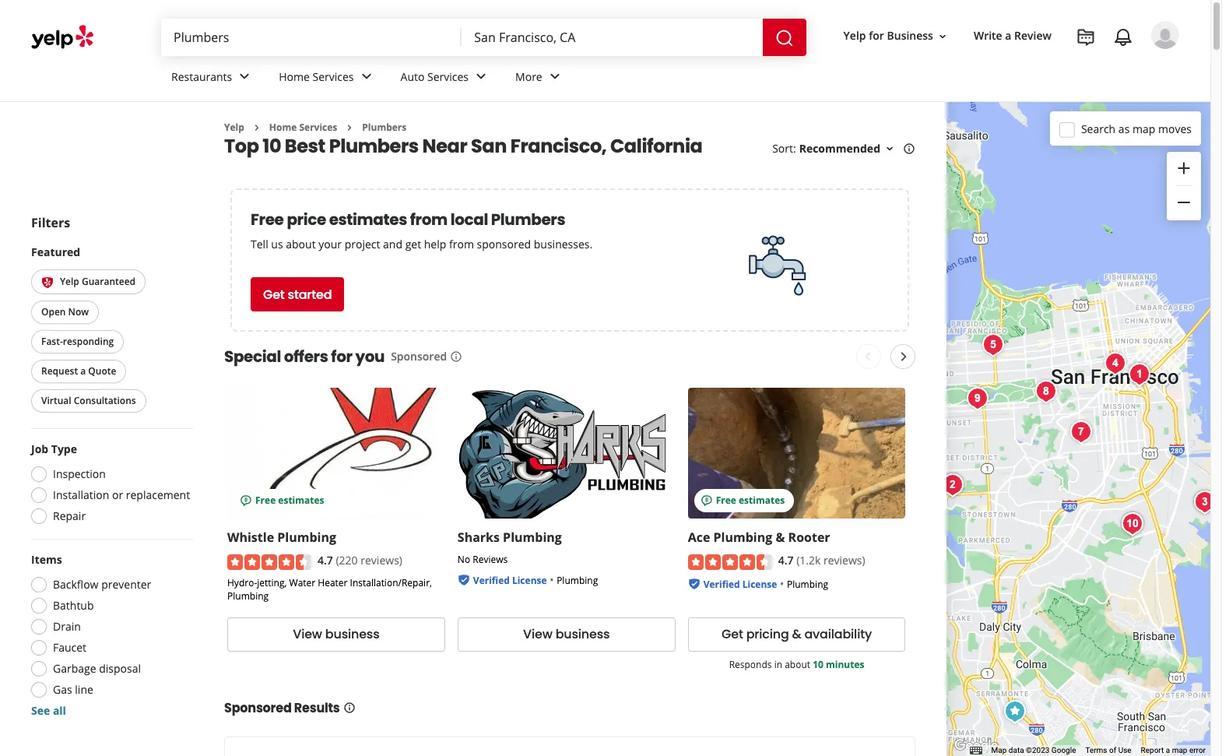 Task type: locate. For each thing, give the bounding box(es) containing it.
reviews) right (1.2k
[[824, 553, 866, 568]]

1 horizontal spatial verified
[[704, 578, 741, 591]]

fast-responding
[[41, 335, 114, 348]]

zoom in image
[[1175, 159, 1194, 177]]

sponsored for sponsored
[[391, 349, 447, 364]]

2 vertical spatial a
[[1167, 746, 1171, 755]]

offers
[[284, 346, 328, 368]]

4.7 left (1.2k
[[779, 553, 794, 568]]

1 24 chevron down v2 image from the left
[[357, 67, 376, 86]]

map right as
[[1133, 121, 1156, 136]]

view business for whistle plumbing
[[293, 626, 380, 644]]

0 vertical spatial get
[[263, 286, 285, 304]]

a right the write
[[1006, 28, 1012, 43]]

1 horizontal spatial view business link
[[458, 618, 676, 652]]

sponsored left 16 info v2 icon
[[391, 349, 447, 364]]

featured group
[[28, 245, 193, 416]]

4.7 for ace plumbing & rooter
[[779, 553, 794, 568]]

a left 'quote'
[[80, 365, 86, 378]]

reviews
[[473, 553, 508, 567]]

estimates up project
[[329, 209, 407, 231]]

all
[[53, 703, 66, 718]]

home
[[279, 69, 310, 84], [269, 121, 297, 134]]

home services right top
[[269, 121, 338, 134]]

1 horizontal spatial about
[[785, 658, 811, 671]]

and
[[383, 237, 403, 252]]

verified
[[473, 574, 510, 588], [704, 578, 741, 591]]

0 vertical spatial 10
[[263, 134, 281, 159]]

0 horizontal spatial about
[[286, 237, 316, 252]]

0 horizontal spatial license
[[512, 574, 547, 588]]

1 horizontal spatial view business
[[524, 626, 610, 644]]

1 horizontal spatial estimates
[[329, 209, 407, 231]]

top
[[224, 134, 259, 159]]

free up ace plumbing & rooter
[[716, 494, 737, 507]]

get left started on the left top of page
[[263, 286, 285, 304]]

16 chevron down v2 image right recommended
[[884, 143, 897, 155]]

0 horizontal spatial 16 free estimates v2 image
[[240, 495, 252, 507]]

sponsored left results
[[224, 699, 292, 717]]

1 horizontal spatial 16 free estimates v2 image
[[701, 495, 713, 507]]

map left error
[[1173, 746, 1188, 755]]

1 horizontal spatial get
[[722, 626, 744, 644]]

2 view business link from the left
[[458, 618, 676, 652]]

map region
[[888, 0, 1223, 756]]

home services link right top
[[269, 121, 338, 134]]

24 chevron down v2 image
[[357, 67, 376, 86], [472, 67, 491, 86], [546, 67, 565, 86]]

license down ace plumbing & rooter
[[743, 578, 778, 591]]

Near text field
[[475, 29, 751, 46]]

yelp guaranteed
[[60, 275, 136, 289]]

for
[[869, 28, 885, 43], [331, 346, 353, 368]]

0 horizontal spatial estimates
[[278, 494, 324, 507]]

2 business from the left
[[556, 626, 610, 644]]

1 vertical spatial 16 chevron down v2 image
[[884, 143, 897, 155]]

1 vertical spatial 16 info v2 image
[[343, 702, 356, 714]]

1 16 free estimates v2 image from the left
[[240, 495, 252, 507]]

0 vertical spatial map
[[1133, 121, 1156, 136]]

1 horizontal spatial verified license button
[[704, 576, 778, 591]]

1 vertical spatial get
[[722, 626, 744, 644]]

services right auto
[[428, 69, 469, 84]]

1 horizontal spatial for
[[869, 28, 885, 43]]

data
[[1009, 746, 1025, 755]]

2 vertical spatial yelp
[[60, 275, 79, 289]]

plumbing inside hydro-jetting, water heater installation/repair, plumbing
[[227, 590, 269, 603]]

home services link down find text field on the top
[[267, 56, 388, 101]]

1 free estimates link from the left
[[227, 388, 445, 519]]

restaurants
[[171, 69, 232, 84]]

verified license right 16 verified v2 image
[[704, 578, 778, 591]]

1 reviews) from the left
[[361, 553, 403, 568]]

keyboard shortcuts image
[[970, 747, 983, 755]]

verified license for ace plumbing & rooter
[[704, 578, 778, 591]]

a right report at the right
[[1167, 746, 1171, 755]]

2 24 chevron down v2 image from the left
[[472, 67, 491, 86]]

reviews) for whistle plumbing
[[361, 553, 403, 568]]

yelp
[[844, 28, 867, 43], [224, 121, 244, 134], [60, 275, 79, 289]]

for left you at the left of page
[[331, 346, 353, 368]]

0 vertical spatial option group
[[26, 442, 193, 529]]

& left rooter at the bottom right of the page
[[776, 529, 786, 546]]

hydro-
[[227, 576, 257, 590]]

2 16 chevron right v2 image from the left
[[344, 121, 356, 134]]

1 horizontal spatial none field
[[475, 29, 751, 46]]

availability
[[805, 626, 872, 644]]

24 chevron down v2 image right auto services
[[472, 67, 491, 86]]

16 info v2 image right recommended popup button
[[904, 143, 916, 155]]

write a review
[[974, 28, 1052, 43]]

from down local
[[449, 237, 474, 252]]

1 vertical spatial yelp
[[224, 121, 244, 134]]

business categories element
[[159, 56, 1180, 101]]

0 horizontal spatial a
[[80, 365, 86, 378]]

estimates up ace plumbing & rooter link
[[739, 494, 785, 507]]

4.7 left (220
[[318, 553, 333, 568]]

home services
[[279, 69, 354, 84], [269, 121, 338, 134]]

ace plumbing & rooter link
[[688, 529, 831, 546]]

0 horizontal spatial 10
[[263, 134, 281, 159]]

zoom out image
[[1175, 193, 1194, 212]]

16 chevron down v2 image
[[937, 30, 950, 43], [884, 143, 897, 155]]

verified for sharks plumbing
[[473, 574, 510, 588]]

4.7 star rating image for whistle
[[227, 554, 312, 570]]

yelp for yelp for business
[[844, 28, 867, 43]]

search image
[[776, 29, 794, 47]]

1 option group from the top
[[26, 442, 193, 529]]

16 chevron right v2 image left the plumbers "link"
[[344, 121, 356, 134]]

0 horizontal spatial 4.7
[[318, 553, 333, 568]]

0 vertical spatial 16 chevron down v2 image
[[937, 30, 950, 43]]

yelp inside featured "group"
[[60, 275, 79, 289]]

yelp for yelp link
[[224, 121, 244, 134]]

1 horizontal spatial verified license
[[704, 578, 778, 591]]

0 horizontal spatial sponsored
[[224, 699, 292, 717]]

(220
[[336, 553, 358, 568]]

0 vertical spatial yelp
[[844, 28, 867, 43]]

0 vertical spatial for
[[869, 28, 885, 43]]

discount plumbing rooter image
[[1066, 417, 1097, 448]]

free estimates up ace plumbing & rooter
[[716, 494, 785, 507]]

2 horizontal spatial 24 chevron down v2 image
[[546, 67, 565, 86]]

1 4.7 star rating image from the left
[[227, 554, 312, 570]]

verified license button right 16 verified v2 image
[[704, 576, 778, 591]]

2 free estimates from the left
[[716, 494, 785, 507]]

24 chevron down v2 image inside home services link
[[357, 67, 376, 86]]

none field up 24 chevron down v2 image
[[174, 29, 450, 46]]

0 horizontal spatial 16 chevron right v2 image
[[251, 121, 263, 134]]

1 vertical spatial map
[[1173, 746, 1188, 755]]

16 chevron right v2 image right yelp link
[[251, 121, 263, 134]]

items
[[31, 552, 62, 567]]

0 horizontal spatial yelp
[[60, 275, 79, 289]]

0 horizontal spatial business
[[325, 626, 380, 644]]

francisco,
[[511, 134, 607, 159]]

0 vertical spatial &
[[776, 529, 786, 546]]

plumbers up sponsored
[[491, 209, 566, 231]]

2 4.7 from the left
[[779, 553, 794, 568]]

guaranteed
[[82, 275, 136, 289]]

0 horizontal spatial verified license
[[473, 574, 547, 588]]

plumbing down sharks plumbing no reviews
[[557, 574, 598, 588]]

16 chevron right v2 image for home services
[[251, 121, 263, 134]]

water
[[289, 576, 316, 590]]

a inside button
[[80, 365, 86, 378]]

0 horizontal spatial verified license button
[[473, 573, 547, 588]]

report a map error link
[[1142, 746, 1207, 755]]

1 view business link from the left
[[227, 618, 445, 652]]

google image
[[951, 736, 1003, 756]]

search
[[1082, 121, 1116, 136]]

see all
[[31, 703, 66, 718]]

1 horizontal spatial 4.7
[[779, 553, 794, 568]]

home services down find "field"
[[279, 69, 354, 84]]

verified license for sharks plumbing
[[473, 574, 547, 588]]

0 horizontal spatial none field
[[174, 29, 450, 46]]

1 horizontal spatial 16 chevron right v2 image
[[344, 121, 356, 134]]

filters
[[31, 215, 70, 232]]

sponsored
[[391, 349, 447, 364], [224, 699, 292, 717]]

user actions element
[[832, 19, 1202, 115]]

1 16 chevron right v2 image from the left
[[251, 121, 263, 134]]

recommended
[[800, 141, 881, 156]]

0 horizontal spatial &
[[776, 529, 786, 546]]

verified license button for sharks plumbing
[[473, 573, 547, 588]]

2 16 free estimates v2 image from the left
[[701, 495, 713, 507]]

repair
[[53, 509, 86, 523]]

estimates for ace plumbing & rooter
[[739, 494, 785, 507]]

backflow
[[53, 577, 99, 592]]

0 horizontal spatial free estimates link
[[227, 388, 445, 519]]

disposal
[[99, 661, 141, 676]]

free estimates link
[[227, 388, 445, 519], [688, 388, 906, 519]]

get inside get pricing & availability button
[[722, 626, 744, 644]]

None search field
[[161, 19, 810, 56]]

0 horizontal spatial view
[[293, 626, 322, 644]]

16 info v2 image
[[450, 351, 463, 363]]

none field up 'business categories' element
[[475, 29, 751, 46]]

about right in
[[785, 658, 811, 671]]

0 horizontal spatial for
[[331, 346, 353, 368]]

16 free estimates v2 image up ace
[[701, 495, 713, 507]]

estimates up the whistle plumbing
[[278, 494, 324, 507]]

license down sharks plumbing no reviews
[[512, 574, 547, 588]]

option group
[[26, 442, 193, 529], [26, 552, 193, 719]]

24 chevron down v2 image inside more link
[[546, 67, 565, 86]]

1 vertical spatial from
[[449, 237, 474, 252]]

view business for sharks plumbing
[[524, 626, 610, 644]]

1 horizontal spatial reviews)
[[824, 553, 866, 568]]

project
[[345, 237, 380, 252]]

about right us
[[286, 237, 316, 252]]

terms
[[1086, 746, 1108, 755]]

get for get pricing & availability
[[722, 626, 744, 644]]

0 vertical spatial from
[[410, 209, 448, 231]]

2 horizontal spatial a
[[1167, 746, 1171, 755]]

None field
[[174, 29, 450, 46], [475, 29, 751, 46]]

10 left "minutes"
[[813, 658, 824, 671]]

4.7 star rating image up jetting,
[[227, 554, 312, 570]]

1 vertical spatial for
[[331, 346, 353, 368]]

installation/repair,
[[350, 576, 432, 590]]

virtual consultations
[[41, 394, 136, 407]]

services inside auto services link
[[428, 69, 469, 84]]

16 info v2 image right results
[[343, 702, 356, 714]]

1 horizontal spatial 10
[[813, 658, 824, 671]]

get inside "get started" button
[[263, 286, 285, 304]]

plumbing
[[278, 529, 336, 546], [503, 529, 562, 546], [714, 529, 773, 546], [557, 574, 598, 588], [787, 578, 829, 591], [227, 590, 269, 603]]

plumbers
[[362, 121, 407, 134], [329, 134, 419, 159], [491, 209, 566, 231]]

1 horizontal spatial business
[[556, 626, 610, 644]]

view business link for whistle plumbing
[[227, 618, 445, 652]]

1 horizontal spatial a
[[1006, 28, 1012, 43]]

©2023
[[1027, 746, 1050, 755]]

free estimates link for ace plumbing & rooter
[[688, 388, 906, 519]]

2 view business from the left
[[524, 626, 610, 644]]

see all button
[[31, 703, 66, 718]]

4.7 star rating image
[[227, 554, 312, 570], [688, 554, 772, 570]]

group
[[1168, 152, 1202, 220]]

plumbing left "water" in the left of the page
[[227, 590, 269, 603]]

free up whistle
[[255, 494, 276, 507]]

0 horizontal spatial view business
[[293, 626, 380, 644]]

special
[[224, 346, 281, 368]]

2 option group from the top
[[26, 552, 193, 719]]

yelp down 24 chevron down v2 image
[[224, 121, 244, 134]]

& right pricing
[[793, 626, 802, 644]]

home right top
[[269, 121, 297, 134]]

responding
[[63, 335, 114, 348]]

a for report
[[1167, 746, 1171, 755]]

recommended button
[[800, 141, 897, 156]]

0 horizontal spatial verified
[[473, 574, 510, 588]]

sharks plumbing image
[[1117, 509, 1149, 540]]

more
[[516, 69, 543, 84]]

24 chevron down v2 image inside auto services link
[[472, 67, 491, 86]]

verified license down reviews
[[473, 574, 547, 588]]

1 horizontal spatial 24 chevron down v2 image
[[472, 67, 491, 86]]

free up "tell"
[[251, 209, 284, 231]]

1 vertical spatial option group
[[26, 552, 193, 719]]

0 vertical spatial 16 info v2 image
[[904, 143, 916, 155]]

4.7 star rating image down ace plumbing & rooter
[[688, 554, 772, 570]]

2 4.7 star rating image from the left
[[688, 554, 772, 570]]

0 horizontal spatial map
[[1133, 121, 1156, 136]]

open now button
[[31, 301, 99, 324]]

kenneth asire plumbing image
[[937, 470, 969, 501], [937, 470, 969, 501]]

1 horizontal spatial &
[[793, 626, 802, 644]]

from up help
[[410, 209, 448, 231]]

1 view from the left
[[293, 626, 322, 644]]

0 vertical spatial home
[[279, 69, 310, 84]]

16 chevron down v2 image right the business
[[937, 30, 950, 43]]

16 chevron down v2 image for recommended
[[884, 143, 897, 155]]

search as map moves
[[1082, 121, 1193, 136]]

0 horizontal spatial from
[[410, 209, 448, 231]]

rooter
[[789, 529, 831, 546]]

0 horizontal spatial reviews)
[[361, 553, 403, 568]]

1 view business from the left
[[293, 626, 380, 644]]

reviews) up "installation/repair," at bottom
[[361, 553, 403, 568]]

view business link
[[227, 618, 445, 652], [458, 618, 676, 652]]

0 vertical spatial sponsored
[[391, 349, 447, 364]]

2 view from the left
[[524, 626, 553, 644]]

yelp inside user actions element
[[844, 28, 867, 43]]

0 vertical spatial home services
[[279, 69, 354, 84]]

4.7 star rating image for ace
[[688, 554, 772, 570]]

yelp link
[[224, 121, 244, 134]]

1 4.7 from the left
[[318, 553, 333, 568]]

free estimates for whistle
[[255, 494, 324, 507]]

plumbing up reviews
[[503, 529, 562, 546]]

yelp left the business
[[844, 28, 867, 43]]

10 right top
[[263, 134, 281, 159]]

16 free estimates v2 image up whistle
[[240, 495, 252, 507]]

verified right 16 verified v2 image
[[704, 578, 741, 591]]

& inside button
[[793, 626, 802, 644]]

24 chevron down v2 image
[[235, 67, 254, 86]]

1 horizontal spatial license
[[743, 578, 778, 591]]

2 horizontal spatial estimates
[[739, 494, 785, 507]]

1 horizontal spatial free estimates link
[[688, 388, 906, 519]]

24 chevron down v2 image left auto
[[357, 67, 376, 86]]

sort:
[[773, 141, 797, 156]]

home down find "field"
[[279, 69, 310, 84]]

free price estimates from local plumbers image
[[741, 227, 819, 305]]

1 horizontal spatial sponsored
[[391, 349, 447, 364]]

& for pricing
[[793, 626, 802, 644]]

16 chevron down v2 image inside yelp for business button
[[937, 30, 950, 43]]

for left the business
[[869, 28, 885, 43]]

free estimates
[[255, 494, 324, 507], [716, 494, 785, 507]]

1 free estimates from the left
[[255, 494, 324, 507]]

license for ace plumbing & rooter
[[743, 578, 778, 591]]

previous image
[[859, 348, 878, 366]]

16 chevron right v2 image
[[251, 121, 263, 134], [344, 121, 356, 134]]

plumbers right best
[[329, 134, 419, 159]]

plumbing up "water" in the left of the page
[[278, 529, 336, 546]]

0 horizontal spatial 24 chevron down v2 image
[[357, 67, 376, 86]]

24 chevron down v2 image for auto services
[[472, 67, 491, 86]]

sponsored for sponsored results
[[224, 699, 292, 717]]

ace plumbing & rooter image
[[1124, 359, 1156, 390], [1124, 359, 1156, 390]]

0 horizontal spatial 16 chevron down v2 image
[[884, 143, 897, 155]]

24 chevron down v2 image right "more"
[[546, 67, 565, 86]]

get pricing & availability
[[722, 626, 872, 644]]

16 chevron right v2 image for plumbers
[[344, 121, 356, 134]]

free estimates up the whistle plumbing
[[255, 494, 324, 507]]

us
[[271, 237, 283, 252]]

write a review link
[[968, 22, 1059, 50]]

restaurants link
[[159, 56, 267, 101]]

0 vertical spatial about
[[286, 237, 316, 252]]

genteel plumbers image
[[962, 383, 994, 414]]

0 vertical spatial home services link
[[267, 56, 388, 101]]

2 horizontal spatial yelp
[[844, 28, 867, 43]]

0 horizontal spatial 4.7 star rating image
[[227, 554, 312, 570]]

16 chevron down v2 image inside recommended popup button
[[884, 143, 897, 155]]

16 free estimates v2 image
[[240, 495, 252, 507], [701, 495, 713, 507]]

1 none field from the left
[[174, 29, 450, 46]]

home services inside 'business categories' element
[[279, 69, 354, 84]]

2 reviews) from the left
[[824, 553, 866, 568]]

replacement
[[126, 488, 190, 502]]

verified for ace plumbing & rooter
[[704, 578, 741, 591]]

4.7 (1.2k reviews)
[[779, 553, 866, 568]]

2 free estimates link from the left
[[688, 388, 906, 519]]

report
[[1142, 746, 1165, 755]]

1 horizontal spatial 16 chevron down v2 image
[[937, 30, 950, 43]]

1 horizontal spatial map
[[1173, 746, 1188, 755]]

reviews) for ace plumbing & rooter
[[824, 553, 866, 568]]

1 business from the left
[[325, 626, 380, 644]]

request a quote
[[41, 365, 116, 378]]

help
[[424, 237, 447, 252]]

business for sharks plumbing
[[556, 626, 610, 644]]

16 free estimates v2 image for whistle
[[240, 495, 252, 507]]

3 24 chevron down v2 image from the left
[[546, 67, 565, 86]]

1 horizontal spatial free estimates
[[716, 494, 785, 507]]

sharks plumbing link
[[458, 529, 562, 546]]

0 horizontal spatial free estimates
[[255, 494, 324, 507]]

16 free estimates v2 image for ace
[[701, 495, 713, 507]]

1 horizontal spatial view
[[524, 626, 553, 644]]

yelp right 16 yelp guaranteed v2 icon at the top left of the page
[[60, 275, 79, 289]]

fast-
[[41, 335, 63, 348]]

24 chevron down v2 image for more
[[546, 67, 565, 86]]

1 vertical spatial 10
[[813, 658, 824, 671]]

verified license button down reviews
[[473, 573, 547, 588]]

0 horizontal spatial view business link
[[227, 618, 445, 652]]

preventer
[[101, 577, 151, 592]]

map
[[992, 746, 1007, 755]]

1 vertical spatial sponsored
[[224, 699, 292, 717]]

1 horizontal spatial from
[[449, 237, 474, 252]]

2 none field from the left
[[475, 29, 751, 46]]

in
[[775, 658, 783, 671]]

1 horizontal spatial yelp
[[224, 121, 244, 134]]

tell
[[251, 237, 268, 252]]

0 horizontal spatial get
[[263, 286, 285, 304]]

now
[[68, 305, 89, 319]]

get up "responds"
[[722, 626, 744, 644]]

brad k. image
[[1152, 21, 1180, 49]]

san
[[471, 134, 507, 159]]

16 info v2 image
[[904, 143, 916, 155], [343, 702, 356, 714]]

1 vertical spatial &
[[793, 626, 802, 644]]

1 horizontal spatial 4.7 star rating image
[[688, 554, 772, 570]]

faucet
[[53, 640, 87, 655]]

verified down reviews
[[473, 574, 510, 588]]

10
[[263, 134, 281, 159], [813, 658, 824, 671]]

0 vertical spatial a
[[1006, 28, 1012, 43]]

gas line
[[53, 682, 93, 697]]

get
[[263, 286, 285, 304], [722, 626, 744, 644]]

1 vertical spatial a
[[80, 365, 86, 378]]

& for plumbing
[[776, 529, 786, 546]]

a
[[1006, 28, 1012, 43], [80, 365, 86, 378], [1167, 746, 1171, 755]]



Task type: describe. For each thing, give the bounding box(es) containing it.
sponsored
[[477, 237, 531, 252]]

plumbing down (1.2k
[[787, 578, 829, 591]]

yelp for yelp guaranteed
[[60, 275, 79, 289]]

auto
[[401, 69, 425, 84]]

consultations
[[74, 394, 136, 407]]

yelp for business
[[844, 28, 934, 43]]

view for sharks plumbing
[[524, 626, 553, 644]]

backflow preventer
[[53, 577, 151, 592]]

none field find
[[174, 29, 450, 46]]

free estimates link for whistle plumbing
[[227, 388, 445, 519]]

fast response plumbing & rooter image
[[1100, 348, 1131, 379]]

plumbing inside sharks plumbing no reviews
[[503, 529, 562, 546]]

get started button
[[251, 278, 345, 312]]

1 vertical spatial home services link
[[269, 121, 338, 134]]

for inside yelp for business button
[[869, 28, 885, 43]]

bay area plumbing image
[[978, 329, 1009, 361]]

24-7 rooter & plumbing image
[[1190, 487, 1221, 518]]

license for sharks plumbing
[[512, 574, 547, 588]]

precision rooter & drain image
[[1117, 509, 1149, 540]]

moves
[[1159, 121, 1193, 136]]

hydro-jetting, water heater installation/repair, plumbing
[[227, 576, 432, 603]]

16 yelp guaranteed v2 image
[[41, 277, 54, 289]]

bathtub
[[53, 598, 94, 613]]

1 vertical spatial home services
[[269, 121, 338, 134]]

view for whistle plumbing
[[293, 626, 322, 644]]

more link
[[503, 56, 577, 101]]

whistle
[[227, 529, 274, 546]]

write
[[974, 28, 1003, 43]]

1 horizontal spatial 16 info v2 image
[[904, 143, 916, 155]]

plumbing right ace
[[714, 529, 773, 546]]

sharks plumbing no reviews
[[458, 529, 562, 567]]

virtual
[[41, 394, 71, 407]]

of
[[1110, 746, 1117, 755]]

drain
[[53, 619, 81, 634]]

24 chevron down v2 image for home services
[[357, 67, 376, 86]]

projects image
[[1077, 28, 1096, 47]]

Find text field
[[174, 29, 450, 46]]

minutes
[[826, 658, 865, 671]]

4.7 for whistle plumbing
[[318, 553, 333, 568]]

use
[[1119, 746, 1132, 755]]

auto services
[[401, 69, 469, 84]]

pricing
[[747, 626, 790, 644]]

job
[[31, 442, 48, 456]]

job type
[[31, 442, 77, 456]]

none field near
[[475, 29, 751, 46]]

plumbers inside free price estimates from local plumbers tell us about your project and get help from sponsored businesses.
[[491, 209, 566, 231]]

sponsored results
[[224, 699, 340, 717]]

near
[[423, 134, 468, 159]]

local
[[451, 209, 488, 231]]

option group containing job type
[[26, 442, 193, 529]]

whistle plumbing image
[[1000, 696, 1031, 728]]

your
[[319, 237, 342, 252]]

services left the plumbers "link"
[[299, 121, 338, 134]]

business for whistle plumbing
[[325, 626, 380, 644]]

request
[[41, 365, 78, 378]]

businesses.
[[534, 237, 593, 252]]

estimates inside free price estimates from local plumbers tell us about your project and get help from sponsored businesses.
[[329, 209, 407, 231]]

get started
[[263, 286, 332, 304]]

0 horizontal spatial 16 info v2 image
[[343, 702, 356, 714]]

results
[[294, 699, 340, 717]]

get for get started
[[263, 286, 285, 304]]

plumbers link
[[362, 121, 407, 134]]

plumbers down auto
[[362, 121, 407, 134]]

terms of use link
[[1086, 746, 1132, 755]]

no
[[458, 553, 471, 567]]

free for ace
[[716, 494, 737, 507]]

(1.2k
[[797, 553, 821, 568]]

line
[[75, 682, 93, 697]]

california
[[611, 134, 703, 159]]

16 verified v2 image
[[458, 574, 470, 587]]

review
[[1015, 28, 1052, 43]]

or
[[112, 488, 123, 502]]

16 verified v2 image
[[688, 578, 701, 590]]

started
[[288, 286, 332, 304]]

business
[[888, 28, 934, 43]]

you
[[356, 346, 385, 368]]

services down find "field"
[[313, 69, 354, 84]]

responds
[[730, 658, 772, 671]]

installation or replacement
[[53, 488, 190, 502]]

free price estimates from local plumbers tell us about your project and get help from sponsored businesses.
[[251, 209, 593, 252]]

a for request
[[80, 365, 86, 378]]

garbage
[[53, 661, 96, 676]]

about inside free price estimates from local plumbers tell us about your project and get help from sponsored businesses.
[[286, 237, 316, 252]]

map for error
[[1173, 746, 1188, 755]]

get
[[406, 237, 422, 252]]

sharks
[[458, 529, 500, 546]]

fast-responding button
[[31, 330, 124, 354]]

inspection
[[53, 467, 106, 481]]

verified license button for ace plumbing & rooter
[[704, 576, 778, 591]]

installation
[[53, 488, 109, 502]]

16 chevron down v2 image for yelp for business
[[937, 30, 950, 43]]

open now
[[41, 305, 89, 319]]

top 10 best plumbers near san francisco, california
[[224, 134, 703, 159]]

option group containing items
[[26, 552, 193, 719]]

quote
[[88, 365, 116, 378]]

4.7 (220 reviews)
[[318, 553, 403, 568]]

price
[[287, 209, 326, 231]]

get pricing & availability button
[[688, 618, 906, 652]]

free for whistle
[[255, 494, 276, 507]]

error
[[1190, 746, 1207, 755]]

notifications image
[[1115, 28, 1133, 47]]

1 vertical spatial about
[[785, 658, 811, 671]]

whistle plumbing link
[[227, 529, 336, 546]]

featured
[[31, 245, 80, 260]]

next image
[[895, 348, 914, 366]]

as
[[1119, 121, 1131, 136]]

free estimates for ace
[[716, 494, 785, 507]]

1 vertical spatial home
[[269, 121, 297, 134]]

terms of use
[[1086, 746, 1132, 755]]

view business link for sharks plumbing
[[458, 618, 676, 652]]

jetting,
[[257, 576, 287, 590]]

type
[[51, 442, 77, 456]]

free inside free price estimates from local plumbers tell us about your project and get help from sponsored businesses.
[[251, 209, 284, 231]]

handyman heroes image
[[1031, 376, 1062, 407]]

estimates for whistle plumbing
[[278, 494, 324, 507]]

24-7 rooter & plumbing image
[[1190, 487, 1221, 518]]

best
[[285, 134, 326, 159]]

responds in about 10 minutes
[[730, 658, 865, 671]]

report a map error
[[1142, 746, 1207, 755]]

open
[[41, 305, 66, 319]]

a for write
[[1006, 28, 1012, 43]]

map for moves
[[1133, 121, 1156, 136]]

virtual consultations button
[[31, 389, 146, 413]]

home inside home services link
[[279, 69, 310, 84]]

google
[[1052, 746, 1077, 755]]



Task type: vqa. For each thing, say whether or not it's contained in the screenshot.
License for Ace Plumbing & Rooter
yes



